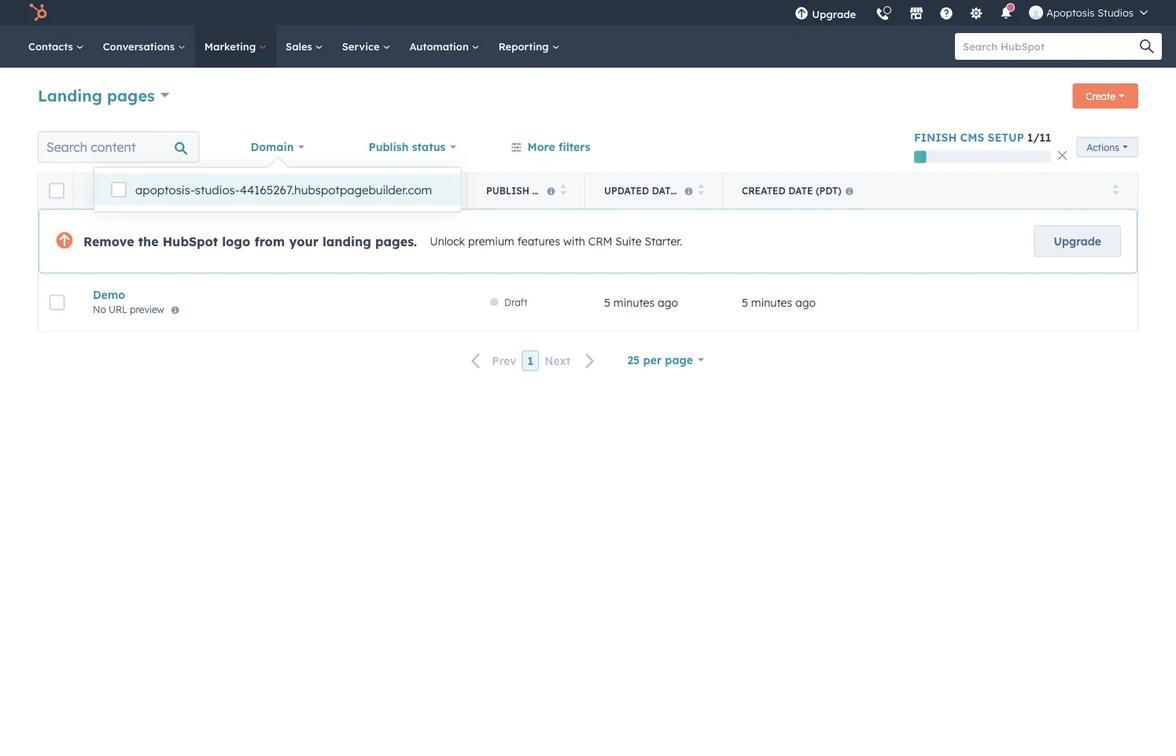 Task type: locate. For each thing, give the bounding box(es) containing it.
publish up 44165267.hubspotpagebuilder.com
[[369, 140, 409, 154]]

menu
[[785, 0, 1157, 31]]

created date (pdt) button
[[723, 174, 1138, 208]]

press to sort. image down more filters
[[561, 184, 567, 195]]

apoptosis
[[1047, 6, 1095, 19]]

0 vertical spatial publish status
[[369, 140, 446, 154]]

1 press to sort. image from the left
[[443, 184, 449, 195]]

publish inside popup button
[[369, 140, 409, 154]]

url down demo
[[109, 303, 127, 315]]

remove the hubspot logo from your landing pages.
[[83, 233, 417, 249]]

sales
[[286, 40, 315, 53]]

status inside publish status button
[[532, 185, 568, 197]]

date inside button
[[789, 185, 813, 197]]

publish status inside popup button
[[369, 140, 446, 154]]

press to sort. element up unlock
[[443, 184, 449, 198]]

press to sort. image down the actions popup button
[[1113, 184, 1119, 195]]

contacts link
[[19, 25, 93, 68]]

apoptosis studios button
[[1020, 0, 1157, 25]]

1 right prev
[[528, 354, 534, 368]]

publish status inside button
[[486, 185, 568, 197]]

settings image
[[970, 7, 984, 21]]

date left press to sort. image
[[652, 185, 677, 197]]

25 per page button
[[617, 344, 714, 376]]

prev button
[[462, 351, 522, 372]]

1
[[1028, 131, 1033, 144], [528, 354, 534, 368]]

1 horizontal spatial 5
[[742, 296, 748, 309]]

created
[[742, 185, 786, 197]]

publish status for publish status button
[[486, 185, 568, 197]]

3 press to sort. image from the left
[[1113, 184, 1119, 195]]

automation link
[[400, 25, 489, 68]]

1 horizontal spatial url
[[148, 185, 167, 197]]

press to sort. element inside the created date (pdt) button
[[1113, 184, 1119, 198]]

calling icon image
[[876, 8, 890, 22]]

ago
[[658, 296, 678, 309], [796, 296, 816, 309]]

updated date (pdt) button
[[585, 174, 723, 208]]

press to sort. element for publish status
[[561, 184, 567, 198]]

press to sort. image inside the created date (pdt) button
[[1113, 184, 1119, 195]]

more filters button
[[501, 131, 601, 163]]

0 vertical spatial url
[[148, 185, 167, 197]]

publish up 'premium'
[[486, 185, 530, 197]]

1 horizontal spatial press to sort. image
[[561, 184, 567, 195]]

1 press to sort. element from the left
[[443, 184, 449, 198]]

help button
[[933, 0, 960, 25]]

0 vertical spatial upgrade
[[812, 7, 856, 20]]

1 horizontal spatial (pdt)
[[816, 185, 842, 197]]

5 minutes ago
[[604, 296, 678, 309], [742, 296, 816, 309]]

2 date from the left
[[789, 185, 813, 197]]

0 horizontal spatial press to sort. image
[[443, 184, 449, 195]]

crm
[[588, 234, 612, 248]]

1 horizontal spatial minutes
[[751, 296, 793, 309]]

1 left 11
[[1028, 131, 1033, 144]]

11
[[1040, 131, 1052, 144]]

(pdt) right created
[[816, 185, 842, 197]]

(pdt) for created date (pdt)
[[816, 185, 842, 197]]

landing pages
[[38, 85, 155, 105]]

apoptosis studios
[[1047, 6, 1134, 19]]

reporting link
[[489, 25, 569, 68]]

studios
[[1098, 6, 1134, 19]]

0 horizontal spatial 5
[[604, 296, 611, 309]]

1 horizontal spatial date
[[789, 185, 813, 197]]

publish status for publish status popup button
[[369, 140, 446, 154]]

apoptosis-studios-44165267.hubspotpagebuilder.com list box
[[94, 168, 461, 212]]

0 horizontal spatial upgrade
[[812, 7, 856, 20]]

sales link
[[276, 25, 333, 68]]

date inside button
[[652, 185, 677, 197]]

(pdt)
[[680, 185, 705, 197], [816, 185, 842, 197]]

0 horizontal spatial publish status
[[369, 140, 446, 154]]

1 horizontal spatial ago
[[796, 296, 816, 309]]

publish
[[369, 140, 409, 154], [486, 185, 530, 197]]

name and url button
[[74, 174, 467, 208]]

no
[[93, 303, 106, 315]]

apoptosis-
[[135, 183, 195, 198]]

(pdt) up the starter.
[[680, 185, 705, 197]]

0 horizontal spatial (pdt)
[[680, 185, 705, 197]]

2 5 minutes ago from the left
[[742, 296, 816, 309]]

pagination navigation
[[462, 351, 605, 372]]

updated
[[604, 185, 649, 197]]

0 vertical spatial 1
[[1028, 131, 1033, 144]]

upgrade
[[812, 7, 856, 20], [1054, 234, 1102, 248]]

press to sort. image up unlock
[[443, 184, 449, 195]]

(pdt) inside button
[[680, 185, 705, 197]]

1 horizontal spatial publish status
[[486, 185, 568, 197]]

press to sort. element
[[443, 184, 449, 198], [561, 184, 567, 198], [698, 184, 704, 198], [1113, 184, 1119, 198]]

44165267.hubspotpagebuilder.com
[[240, 183, 432, 198]]

1 vertical spatial status
[[532, 185, 568, 197]]

press to sort. element for name and url
[[443, 184, 449, 198]]

press to sort. image
[[443, 184, 449, 195], [561, 184, 567, 195], [1113, 184, 1119, 195]]

status inside publish status popup button
[[412, 140, 446, 154]]

publish inside button
[[486, 185, 530, 197]]

(pdt) inside button
[[816, 185, 842, 197]]

2 minutes from the left
[[751, 296, 793, 309]]

more
[[528, 140, 555, 154]]

reporting
[[499, 40, 552, 53]]

close image
[[1058, 151, 1067, 160]]

1 5 from the left
[[604, 296, 611, 309]]

date
[[652, 185, 677, 197], [789, 185, 813, 197]]

2 horizontal spatial press to sort. image
[[1113, 184, 1119, 195]]

0 horizontal spatial 5 minutes ago
[[604, 296, 678, 309]]

1 horizontal spatial status
[[532, 185, 568, 197]]

date right created
[[789, 185, 813, 197]]

0 horizontal spatial 1
[[528, 354, 534, 368]]

features
[[518, 234, 560, 248]]

1 inside 1 button
[[528, 354, 534, 368]]

press to sort. element inside name and url button
[[443, 184, 449, 198]]

press to sort. image inside name and url button
[[443, 184, 449, 195]]

0 horizontal spatial status
[[412, 140, 446, 154]]

1 ago from the left
[[658, 296, 678, 309]]

25
[[627, 353, 640, 367]]

date for created
[[789, 185, 813, 197]]

1 date from the left
[[652, 185, 677, 197]]

filters
[[559, 140, 590, 154]]

publish status
[[369, 140, 446, 154], [486, 185, 568, 197]]

1 minutes from the left
[[614, 296, 655, 309]]

and
[[124, 185, 145, 197]]

publish for publish status button
[[486, 185, 530, 197]]

status
[[412, 140, 446, 154], [532, 185, 568, 197]]

0 horizontal spatial minutes
[[614, 296, 655, 309]]

landing pages button
[[38, 84, 169, 107]]

press to sort. element down more filters
[[561, 184, 567, 198]]

0 horizontal spatial date
[[652, 185, 677, 197]]

hubspot link
[[19, 3, 59, 22]]

1 (pdt) from the left
[[680, 185, 705, 197]]

press to sort. element inside publish status button
[[561, 184, 567, 198]]

next button
[[539, 351, 605, 372]]

press to sort. element for created date (pdt)
[[1113, 184, 1119, 198]]

name and url
[[93, 185, 167, 197]]

starter.
[[645, 234, 682, 248]]

3 press to sort. element from the left
[[698, 184, 704, 198]]

1 horizontal spatial 5 minutes ago
[[742, 296, 816, 309]]

0 horizontal spatial publish
[[369, 140, 409, 154]]

press to sort. element left created
[[698, 184, 704, 198]]

2 (pdt) from the left
[[816, 185, 842, 197]]

status for publish status popup button
[[412, 140, 446, 154]]

contacts
[[28, 40, 76, 53]]

url right the and
[[148, 185, 167, 197]]

2 press to sort. image from the left
[[561, 184, 567, 195]]

0 vertical spatial publish
[[369, 140, 409, 154]]

publish status button
[[467, 174, 585, 208]]

marketing
[[204, 40, 259, 53]]

1 vertical spatial 1
[[528, 354, 534, 368]]

2 press to sort. element from the left
[[561, 184, 567, 198]]

2 ago from the left
[[796, 296, 816, 309]]

finish cms setup 1 / 11
[[914, 131, 1052, 144]]

0 horizontal spatial url
[[109, 303, 127, 315]]

url
[[148, 185, 167, 197], [109, 303, 127, 315]]

5
[[604, 296, 611, 309], [742, 296, 748, 309]]

0 horizontal spatial ago
[[658, 296, 678, 309]]

1 horizontal spatial publish
[[486, 185, 530, 197]]

draft
[[504, 297, 528, 308]]

1 vertical spatial publish status
[[486, 185, 568, 197]]

1 vertical spatial publish
[[486, 185, 530, 197]]

press to sort. element down the actions popup button
[[1113, 184, 1119, 198]]

0 vertical spatial status
[[412, 140, 446, 154]]

status for publish status button
[[532, 185, 568, 197]]

menu containing apoptosis studios
[[785, 0, 1157, 31]]

minutes
[[614, 296, 655, 309], [751, 296, 793, 309]]

hubspot
[[163, 233, 218, 249]]

4 press to sort. element from the left
[[1113, 184, 1119, 198]]

marketplaces image
[[910, 7, 924, 21]]

press to sort. element inside updated date (pdt) button
[[698, 184, 704, 198]]

1 horizontal spatial upgrade
[[1054, 234, 1102, 248]]

/
[[1033, 131, 1040, 144]]

hubspot image
[[28, 3, 47, 22]]

demo link
[[93, 288, 449, 302]]



Task type: vqa. For each thing, say whether or not it's contained in the screenshot.
"Reporting"
yes



Task type: describe. For each thing, give the bounding box(es) containing it.
conversations
[[103, 40, 178, 53]]

date for updated
[[652, 185, 677, 197]]

1 vertical spatial upgrade
[[1054, 234, 1102, 248]]

next
[[545, 354, 571, 368]]

pages
[[107, 85, 155, 105]]

landing
[[323, 233, 371, 249]]

suite
[[616, 234, 642, 248]]

1 5 minutes ago from the left
[[604, 296, 678, 309]]

(pdt) for updated date (pdt)
[[680, 185, 705, 197]]

search image
[[1140, 39, 1154, 54]]

unlock premium features with crm suite starter.
[[430, 234, 682, 248]]

per
[[643, 353, 662, 367]]

press to sort. image
[[698, 184, 704, 195]]

prev
[[492, 354, 517, 368]]

service link
[[333, 25, 400, 68]]

2 5 from the left
[[742, 296, 748, 309]]

landing
[[38, 85, 102, 105]]

search button
[[1132, 33, 1162, 60]]

finish
[[914, 131, 957, 144]]

domain button
[[240, 131, 315, 163]]

logo
[[222, 233, 250, 249]]

press to sort. element for updated date (pdt)
[[698, 184, 704, 198]]

marketing link
[[195, 25, 276, 68]]

unlock
[[430, 234, 465, 248]]

1 button
[[522, 351, 539, 371]]

Search content search field
[[38, 131, 200, 163]]

studios-
[[195, 183, 240, 198]]

create
[[1086, 90, 1116, 102]]

help image
[[940, 7, 954, 21]]

actions button
[[1077, 137, 1139, 157]]

preview
[[130, 303, 164, 315]]

tara schultz image
[[1029, 6, 1044, 20]]

apoptosis-studios-44165267.hubspotpagebuilder.com
[[135, 183, 432, 198]]

remove
[[83, 233, 134, 249]]

publish for publish status popup button
[[369, 140, 409, 154]]

publish status button
[[358, 131, 467, 163]]

cms
[[960, 131, 985, 144]]

your
[[289, 233, 319, 249]]

url inside button
[[148, 185, 167, 197]]

landing pages banner
[[38, 79, 1139, 115]]

automation
[[409, 40, 472, 53]]

notifications button
[[993, 0, 1020, 25]]

create button
[[1073, 83, 1139, 109]]

service
[[342, 40, 383, 53]]

marketplaces button
[[900, 0, 933, 25]]

premium
[[468, 234, 514, 248]]

conversations link
[[93, 25, 195, 68]]

25 per page
[[627, 353, 693, 367]]

press to sort. image for (pdt)
[[1113, 184, 1119, 195]]

finish cms setup progress bar
[[914, 151, 927, 163]]

Search HubSpot search field
[[955, 33, 1148, 60]]

press to sort. image for url
[[443, 184, 449, 195]]

setup
[[988, 131, 1024, 144]]

1 horizontal spatial 1
[[1028, 131, 1033, 144]]

notifications image
[[999, 7, 1014, 21]]

domain
[[251, 140, 294, 154]]

with
[[563, 234, 585, 248]]

settings link
[[960, 0, 993, 25]]

finish cms setup button
[[914, 131, 1024, 144]]

no url preview
[[93, 303, 164, 315]]

updated date (pdt)
[[604, 185, 705, 197]]

calling icon button
[[870, 2, 896, 25]]

name
[[93, 185, 121, 197]]

actions
[[1087, 141, 1120, 153]]

the
[[138, 233, 159, 249]]

more filters
[[528, 140, 590, 154]]

created date (pdt)
[[742, 185, 842, 197]]

from
[[254, 233, 285, 249]]

press to sort. image inside publish status button
[[561, 184, 567, 195]]

1 vertical spatial url
[[109, 303, 127, 315]]

upgrade image
[[795, 7, 809, 21]]

upgrade link
[[1034, 225, 1121, 257]]

page
[[665, 353, 693, 367]]

pages.
[[375, 233, 417, 249]]

demo
[[93, 288, 125, 302]]



